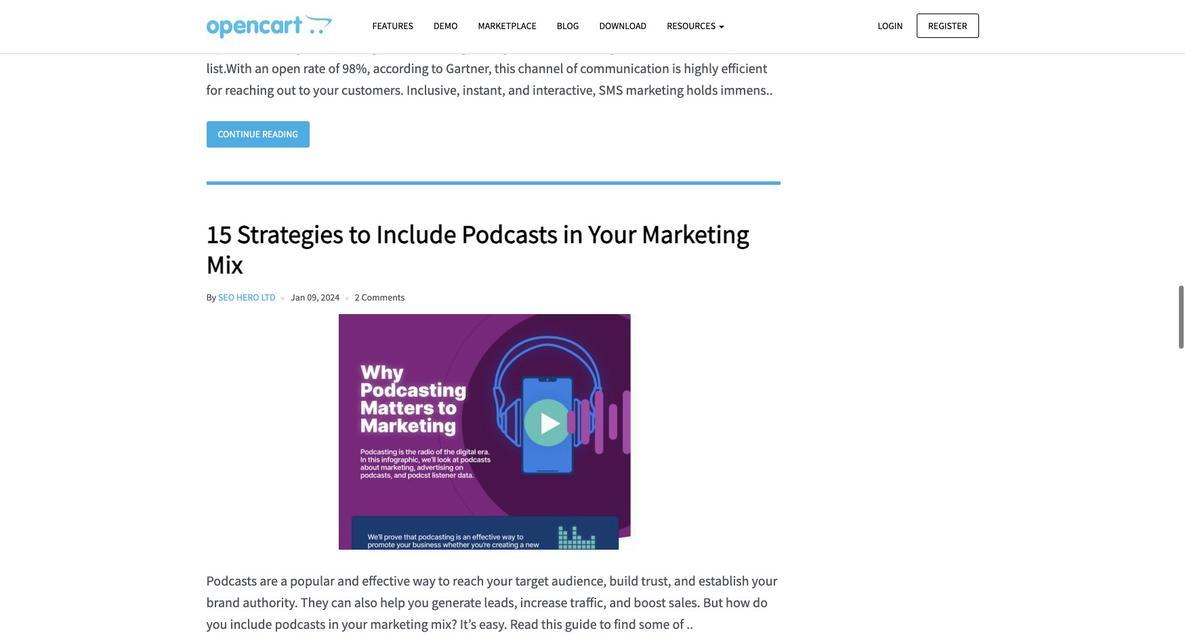 Task type: vqa. For each thing, say whether or not it's contained in the screenshot.
Podcasts in podcasts are a popular and effective way to reach your target audience, build trust, and establish your brand authority. they can also help you generate leads, increase traffic, and boost sales. but how do you include podcasts in your marketing mix? it's easy. read this guide to find some of ..
yes



Task type: locate. For each thing, give the bounding box(es) containing it.
sms down communication
[[599, 77, 623, 94]]

according
[[373, 56, 429, 73]]

0 vertical spatial this
[[495, 56, 516, 73]]

communication
[[580, 56, 670, 73]]

1 horizontal spatial podcasts
[[462, 214, 558, 246]]

marketing down help
[[370, 612, 428, 629]]

1 vertical spatial in
[[328, 612, 339, 629]]

1 horizontal spatial in
[[563, 214, 584, 246]]

boost
[[634, 591, 666, 608]]

they
[[301, 591, 329, 608]]

in left your
[[563, 214, 584, 246]]

0 horizontal spatial you
[[206, 612, 227, 629]]

channel
[[518, 56, 564, 73]]

authority.
[[243, 591, 298, 608]]

this inside podcasts are a popular and effective way to reach your target audience, build trust, and establish your brand authority. they can also help you generate leads, increase traffic, and boost sales. but how do you include podcasts in your marketing mix? it's easy. read this guide to find some of ..
[[542, 612, 563, 629]]

of right rate
[[328, 56, 340, 73]]

also
[[354, 591, 378, 608]]

popular
[[290, 569, 335, 586]]

find
[[614, 612, 636, 629]]

login
[[878, 19, 903, 32]]

0 vertical spatial in
[[563, 214, 584, 246]]

to up 'inclusive,'
[[432, 56, 443, 73]]

your down also
[[342, 612, 368, 629]]

your up 'leads,'
[[487, 569, 513, 586]]

comments
[[362, 288, 405, 300]]

in
[[563, 214, 584, 246], [328, 612, 339, 629]]

and inside "if you're thinking of expanding your marketing strategies, sms marketing should be on top of your list.with an open rate of 98%, according to gartner, this channel of communication is highly efficient for reaching out to your customers. inclusive, instant, and interactive, sms marketing holds immens.."
[[508, 77, 530, 94]]

of
[[305, 34, 316, 51], [716, 34, 728, 51], [328, 56, 340, 73], [566, 56, 578, 73], [673, 612, 684, 629]]

features
[[373, 20, 414, 32]]

efficient
[[722, 56, 768, 73]]

download link
[[589, 14, 657, 38]]

you down the brand on the left of the page
[[206, 612, 227, 629]]

marketing inside podcasts are a popular and effective way to reach your target audience, build trust, and establish your brand authority. they can also help you generate leads, increase traffic, and boost sales. but how do you include podcasts in your marketing mix? it's easy. read this guide to find some of ..
[[370, 612, 428, 629]]

this
[[495, 56, 516, 73], [542, 612, 563, 629]]

this inside "if you're thinking of expanding your marketing strategies, sms marketing should be on top of your list.with an open rate of 98%, according to gartner, this channel of communication is highly efficient for reaching out to your customers. inclusive, instant, and interactive, sms marketing holds immens.."
[[495, 56, 516, 73]]

1 vertical spatial sms
[[599, 77, 623, 94]]

sms up channel on the top left
[[531, 34, 555, 51]]

this down increase
[[542, 612, 563, 629]]

0 horizontal spatial this
[[495, 56, 516, 73]]

1 horizontal spatial you
[[408, 591, 429, 608]]

this down strategies,
[[495, 56, 516, 73]]

getting started with sms marketing: examples, best practices, and tips for beginners image
[[206, 0, 768, 12]]

highly
[[684, 56, 719, 73]]

and down channel on the top left
[[508, 77, 530, 94]]

how
[[726, 591, 750, 608]]

top
[[694, 34, 714, 51]]

you
[[408, 591, 429, 608], [206, 612, 227, 629]]

0 vertical spatial podcasts
[[462, 214, 558, 246]]

your down rate
[[313, 77, 339, 94]]

continue reading link
[[206, 117, 310, 143]]

leads,
[[484, 591, 518, 608]]

in inside 15 strategies to include podcasts in your marketing mix
[[563, 214, 584, 246]]

demo link
[[424, 14, 468, 38]]

establish
[[699, 569, 749, 586]]

easy. read
[[479, 612, 539, 629]]

should
[[618, 34, 657, 51]]

0 horizontal spatial podcasts
[[206, 569, 257, 586]]

hero
[[236, 288, 259, 300]]

build
[[610, 569, 639, 586]]

and
[[508, 77, 530, 94], [338, 569, 359, 586], [674, 569, 696, 586], [610, 591, 631, 608]]

to
[[432, 56, 443, 73], [299, 77, 311, 94], [349, 214, 371, 246], [438, 569, 450, 586], [600, 612, 611, 629]]

include
[[376, 214, 457, 246]]

your down the features
[[381, 34, 407, 51]]

podcasts
[[462, 214, 558, 246], [206, 569, 257, 586]]

in down the can
[[328, 612, 339, 629]]

demo
[[434, 20, 458, 32]]

1 vertical spatial this
[[542, 612, 563, 629]]

sales.
[[669, 591, 701, 608]]

immens..
[[721, 77, 773, 94]]

you down way
[[408, 591, 429, 608]]

opencart - blog image
[[206, 14, 332, 39]]

to left include
[[349, 214, 371, 246]]

guide
[[565, 612, 597, 629]]

0 horizontal spatial sms
[[531, 34, 555, 51]]

marketplace
[[478, 20, 537, 32]]

of left ..
[[673, 612, 684, 629]]

15 strategies to include podcasts in your marketing mix link
[[206, 214, 781, 277]]

mix
[[206, 245, 243, 277]]

0 vertical spatial sms
[[531, 34, 555, 51]]

trust,
[[642, 569, 672, 586]]

you're
[[217, 34, 252, 51]]

marketing
[[409, 34, 467, 51], [558, 34, 616, 51], [626, 77, 684, 94], [370, 612, 428, 629]]

1 vertical spatial podcasts
[[206, 569, 257, 586]]

jan
[[291, 288, 305, 300]]

1 horizontal spatial this
[[542, 612, 563, 629]]

0 vertical spatial you
[[408, 591, 429, 608]]

0 horizontal spatial in
[[328, 612, 339, 629]]

marketing down demo
[[409, 34, 467, 51]]

sms
[[531, 34, 555, 51], [599, 77, 623, 94]]

to inside 15 strategies to include podcasts in your marketing mix
[[349, 214, 371, 246]]

to left find
[[600, 612, 611, 629]]

podcasts are a popular and effective way to reach your target audience, build trust, and establish your brand authority. they can also help you generate leads, increase traffic, and boost sales. but how do you include podcasts in your marketing mix? it's easy. read this guide to find some of ..
[[206, 569, 778, 629]]

your
[[381, 34, 407, 51], [730, 34, 756, 51], [313, 77, 339, 94], [487, 569, 513, 586], [752, 569, 778, 586], [342, 612, 368, 629]]

of up interactive,
[[566, 56, 578, 73]]

interactive,
[[533, 77, 596, 94]]

of inside podcasts are a popular and effective way to reach your target audience, build trust, and establish your brand authority. they can also help you generate leads, increase traffic, and boost sales. but how do you include podcasts in your marketing mix? it's easy. read this guide to find some of ..
[[673, 612, 684, 629]]

continue reading
[[218, 124, 298, 136]]

instant,
[[463, 77, 506, 94]]

on
[[677, 34, 692, 51]]

09,
[[307, 288, 319, 300]]

..
[[687, 612, 694, 629]]

inclusive,
[[407, 77, 460, 94]]

register link
[[917, 13, 979, 38]]



Task type: describe. For each thing, give the bounding box(es) containing it.
if you're thinking of expanding your marketing strategies, sms marketing should be on top of your list.with an open rate of 98%, according to gartner, this channel of communication is highly efficient for reaching out to your customers. inclusive, instant, and interactive, sms marketing holds immens..
[[206, 34, 773, 94]]

login link
[[867, 13, 915, 38]]

way
[[413, 569, 436, 586]]

download
[[600, 20, 647, 32]]

register
[[929, 19, 968, 32]]

customers.
[[342, 77, 404, 94]]

thinking
[[255, 34, 302, 51]]

15 strategies to include podcasts in your marketing mix image
[[206, 311, 768, 547]]

2 comments
[[355, 288, 405, 300]]

brand
[[206, 591, 240, 608]]

podcasts inside podcasts are a popular and effective way to reach your target audience, build trust, and establish your brand authority. they can also help you generate leads, increase traffic, and boost sales. but how do you include podcasts in your marketing mix? it's easy. read this guide to find some of ..
[[206, 569, 257, 586]]

1 horizontal spatial sms
[[599, 77, 623, 94]]

mix?
[[431, 612, 457, 629]]

strategies,
[[470, 34, 528, 51]]

by seo hero ltd
[[206, 288, 276, 300]]

rate
[[304, 56, 326, 73]]

open
[[272, 56, 301, 73]]

to right way
[[438, 569, 450, 586]]

reaching
[[225, 77, 274, 94]]

is
[[672, 56, 681, 73]]

blog
[[557, 20, 579, 32]]

generate
[[432, 591, 482, 608]]

15 strategies to include podcasts in your marketing mix
[[206, 214, 750, 277]]

seo hero ltd link
[[218, 288, 276, 300]]

of up rate
[[305, 34, 316, 51]]

podcasts inside 15 strategies to include podcasts in your marketing mix
[[462, 214, 558, 246]]

jan 09, 2024
[[291, 288, 340, 300]]

your up do
[[752, 569, 778, 586]]

marketplace link
[[468, 14, 547, 38]]

include
[[230, 612, 272, 629]]

some
[[639, 612, 670, 629]]

holds
[[687, 77, 718, 94]]

target
[[515, 569, 549, 586]]

by
[[206, 288, 216, 300]]

list.with
[[206, 56, 252, 73]]

an
[[255, 56, 269, 73]]

seo
[[218, 288, 235, 300]]

your up the efficient
[[730, 34, 756, 51]]

traffic,
[[570, 591, 607, 608]]

podcasts
[[275, 612, 326, 629]]

marketing
[[642, 214, 750, 246]]

are
[[260, 569, 278, 586]]

resources link
[[657, 14, 735, 38]]

help
[[380, 591, 405, 608]]

reading
[[262, 124, 298, 136]]

do
[[753, 591, 768, 608]]

and down the 'build'
[[610, 591, 631, 608]]

15
[[206, 214, 232, 246]]

and up sales.
[[674, 569, 696, 586]]

98%,
[[342, 56, 370, 73]]

reach
[[453, 569, 484, 586]]

marketing down is
[[626, 77, 684, 94]]

for
[[206, 77, 222, 94]]

2024
[[321, 288, 340, 300]]

resources
[[667, 20, 718, 32]]

of right top
[[716, 34, 728, 51]]

your
[[589, 214, 637, 246]]

increase
[[520, 591, 568, 608]]

out
[[277, 77, 296, 94]]

if
[[206, 34, 214, 51]]

audience,
[[552, 569, 607, 586]]

effective
[[362, 569, 410, 586]]

and up the can
[[338, 569, 359, 586]]

gartner,
[[446, 56, 492, 73]]

in inside podcasts are a popular and effective way to reach your target audience, build trust, and establish your brand authority. they can also help you generate leads, increase traffic, and boost sales. but how do you include podcasts in your marketing mix? it's easy. read this guide to find some of ..
[[328, 612, 339, 629]]

be
[[660, 34, 674, 51]]

continue
[[218, 124, 260, 136]]

it's
[[460, 612, 477, 629]]

but
[[703, 591, 723, 608]]

features link
[[362, 14, 424, 38]]

1 vertical spatial you
[[206, 612, 227, 629]]

ltd
[[261, 288, 276, 300]]

marketing down blog
[[558, 34, 616, 51]]

a
[[281, 569, 287, 586]]

2
[[355, 288, 360, 300]]

expanding
[[319, 34, 378, 51]]

strategies
[[237, 214, 344, 246]]

to right out
[[299, 77, 311, 94]]



